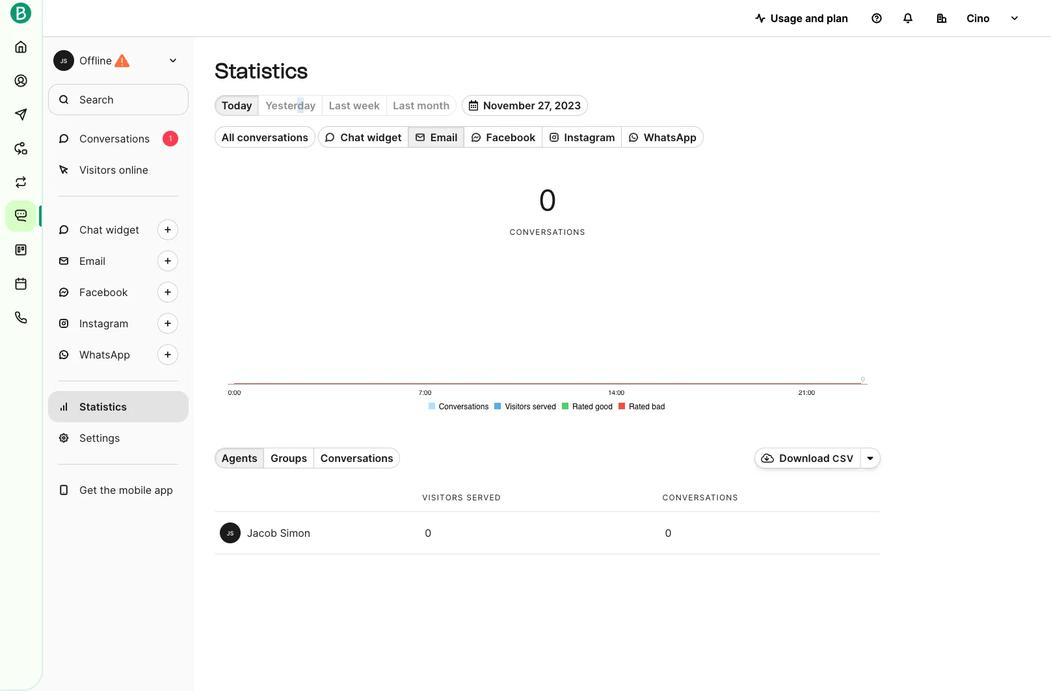 Task type: locate. For each thing, give the bounding box(es) containing it.
0 horizontal spatial conversations
[[237, 131, 309, 144]]

0 vertical spatial conversations
[[237, 131, 309, 144]]

solo image
[[868, 453, 874, 463]]

conversations inside the conversations button
[[321, 452, 394, 465]]

online
[[119, 163, 148, 176]]

1 horizontal spatial visitors
[[422, 493, 464, 503]]

0 vertical spatial statistics
[[215, 59, 308, 83]]

visitors
[[79, 163, 116, 176], [422, 493, 464, 503]]

agents button
[[215, 448, 264, 469]]

1 vertical spatial email
[[79, 254, 105, 267]]

0 horizontal spatial email
[[79, 254, 105, 267]]

jacob
[[247, 527, 277, 540]]

instagram up whatsapp link
[[79, 317, 128, 330]]

get
[[79, 483, 97, 496]]

0 vertical spatial widget
[[367, 131, 402, 144]]

0 horizontal spatial facebook
[[79, 286, 128, 299]]

download
[[780, 452, 830, 465]]

2 horizontal spatial conversations
[[663, 493, 739, 503]]

instagram down 2023
[[564, 131, 615, 144]]

chat widget up email link
[[79, 223, 139, 236]]

1 horizontal spatial chat
[[341, 131, 365, 144]]

widget left email button
[[367, 131, 402, 144]]

search
[[79, 93, 114, 106]]

all
[[222, 131, 235, 144]]

0 vertical spatial chat
[[341, 131, 365, 144]]

chat
[[341, 131, 365, 144], [79, 223, 103, 236]]

visitors for visitors online
[[79, 163, 116, 176]]

1 horizontal spatial instagram
[[564, 131, 615, 144]]

widget up email link
[[106, 223, 139, 236]]

email up facebook link
[[79, 254, 105, 267]]

0 horizontal spatial instagram
[[79, 317, 128, 330]]

download csv
[[780, 452, 854, 465]]

1 horizontal spatial email
[[431, 131, 458, 144]]

november
[[483, 99, 535, 112]]

1 vertical spatial chat widget
[[79, 223, 139, 236]]

whatsapp
[[644, 131, 697, 144], [79, 348, 130, 361]]

js for offline
[[60, 57, 67, 64]]

cino button
[[927, 5, 1031, 31]]

0 vertical spatial chat widget
[[341, 131, 402, 144]]

0 vertical spatial instagram
[[564, 131, 615, 144]]

csv
[[833, 453, 854, 464]]

0 horizontal spatial statistics
[[79, 400, 127, 413]]

cino
[[967, 12, 990, 25]]

1 vertical spatial chat
[[79, 223, 103, 236]]

0
[[539, 183, 557, 218], [425, 527, 432, 540], [665, 527, 672, 540]]

2 vertical spatial conversations
[[663, 493, 739, 503]]

settings
[[79, 431, 120, 444]]

whatsapp button
[[621, 126, 704, 148]]

1 vertical spatial instagram
[[79, 317, 128, 330]]

1 horizontal spatial 0
[[539, 183, 557, 218]]

jacob simon
[[247, 527, 311, 540]]

usage
[[771, 12, 803, 25]]

statistics up settings
[[79, 400, 127, 413]]

groups
[[271, 452, 307, 465]]

visitors online link
[[48, 154, 189, 185]]

1 vertical spatial js
[[227, 530, 234, 537]]

visitors left online
[[79, 163, 116, 176]]

widget inside chat widget button
[[367, 131, 402, 144]]

1 horizontal spatial conversations
[[321, 452, 394, 465]]

instagram
[[564, 131, 615, 144], [79, 317, 128, 330]]

conversations
[[79, 132, 150, 145], [321, 452, 394, 465], [663, 493, 739, 503]]

statistics up today
[[215, 59, 308, 83]]

1 vertical spatial widget
[[106, 223, 139, 236]]

1 vertical spatial visitors
[[422, 493, 464, 503]]

instagram button
[[542, 126, 621, 148]]

email link
[[48, 245, 189, 277]]

conversations
[[237, 131, 309, 144], [510, 227, 586, 237]]

js
[[60, 57, 67, 64], [227, 530, 234, 537]]

0 vertical spatial email
[[431, 131, 458, 144]]

facebook down november
[[486, 131, 536, 144]]

1
[[169, 133, 172, 143]]

0 vertical spatial facebook
[[486, 131, 536, 144]]

simon
[[280, 527, 311, 540]]

0 vertical spatial whatsapp
[[644, 131, 697, 144]]

1 horizontal spatial widget
[[367, 131, 402, 144]]

today
[[222, 99, 252, 112]]

0 horizontal spatial widget
[[106, 223, 139, 236]]

facebook
[[486, 131, 536, 144], [79, 286, 128, 299]]

email
[[431, 131, 458, 144], [79, 254, 105, 267]]

visitors served
[[422, 493, 501, 503]]

statistics
[[215, 59, 308, 83], [79, 400, 127, 413]]

1 vertical spatial whatsapp
[[79, 348, 130, 361]]

visitors left served
[[422, 493, 464, 503]]

1 horizontal spatial whatsapp
[[644, 131, 697, 144]]

chat widget
[[341, 131, 402, 144], [79, 223, 139, 236]]

widget
[[367, 131, 402, 144], [106, 223, 139, 236]]

chat widget left email button
[[341, 131, 402, 144]]

0 vertical spatial visitors
[[79, 163, 116, 176]]

usage and plan
[[771, 12, 848, 25]]

1 vertical spatial statistics
[[79, 400, 127, 413]]

js left the offline
[[60, 57, 67, 64]]

all conversations button
[[215, 126, 315, 148]]

instagram link
[[48, 308, 189, 339]]

chat widget button
[[318, 126, 408, 148]]

1 vertical spatial conversations
[[321, 452, 394, 465]]

facebook up instagram link
[[79, 286, 128, 299]]

0 vertical spatial js
[[60, 57, 67, 64]]

email left facebook 'button'
[[431, 131, 458, 144]]

0 horizontal spatial visitors
[[79, 163, 116, 176]]

served
[[467, 493, 501, 503]]

conversations button
[[314, 448, 400, 469]]

js left the jacob
[[227, 530, 234, 537]]

facebook link
[[48, 277, 189, 308]]

1 horizontal spatial conversations
[[510, 227, 586, 237]]

1 horizontal spatial facebook
[[486, 131, 536, 144]]

0 horizontal spatial conversations
[[79, 132, 150, 145]]

offline
[[79, 54, 112, 67]]

1 horizontal spatial js
[[227, 530, 234, 537]]

0 horizontal spatial js
[[60, 57, 67, 64]]

1 horizontal spatial chat widget
[[341, 131, 402, 144]]

1 vertical spatial facebook
[[79, 286, 128, 299]]

settings link
[[48, 422, 189, 454]]



Task type: vqa. For each thing, say whether or not it's contained in the screenshot.
filled
no



Task type: describe. For each thing, give the bounding box(es) containing it.
plan
[[827, 12, 848, 25]]

facebook button
[[464, 126, 542, 148]]

statistics link
[[48, 391, 189, 422]]

get the mobile app link
[[48, 474, 189, 506]]

email button
[[408, 126, 464, 148]]

app
[[155, 483, 173, 496]]

all conversations
[[222, 131, 309, 144]]

conversations inside button
[[237, 131, 309, 144]]

mobile
[[119, 483, 152, 496]]

visitors for visitors served
[[422, 493, 464, 503]]

2023
[[555, 99, 581, 112]]

email inside button
[[431, 131, 458, 144]]

0 vertical spatial conversations
[[79, 132, 150, 145]]

1 vertical spatial conversations
[[510, 227, 586, 237]]

chat widget link
[[48, 214, 189, 245]]

the
[[100, 483, 116, 496]]

today button
[[215, 95, 259, 116]]

2 horizontal spatial 0
[[665, 527, 672, 540]]

facebook inside 'button'
[[486, 131, 536, 144]]

27,
[[538, 99, 552, 112]]

agents
[[222, 452, 258, 465]]

0 horizontal spatial whatsapp
[[79, 348, 130, 361]]

0 horizontal spatial chat widget
[[79, 223, 139, 236]]

widget inside 'chat widget' link
[[106, 223, 139, 236]]

0 horizontal spatial chat
[[79, 223, 103, 236]]

instagram inside 'button'
[[564, 131, 615, 144]]

visitors online
[[79, 163, 148, 176]]

chat widget inside button
[[341, 131, 402, 144]]

0 horizontal spatial 0
[[425, 527, 432, 540]]

usage and plan button
[[745, 5, 859, 31]]

groups button
[[264, 448, 314, 469]]

november 27, 2023
[[483, 99, 581, 112]]

search link
[[48, 84, 189, 115]]

js for jacob simon
[[227, 530, 234, 537]]

whatsapp inside button
[[644, 131, 697, 144]]

1 horizontal spatial statistics
[[215, 59, 308, 83]]

whatsapp link
[[48, 339, 189, 370]]

and
[[805, 12, 824, 25]]

chat inside button
[[341, 131, 365, 144]]

get the mobile app
[[79, 483, 173, 496]]

november 27, 2023 button
[[462, 95, 588, 116]]



